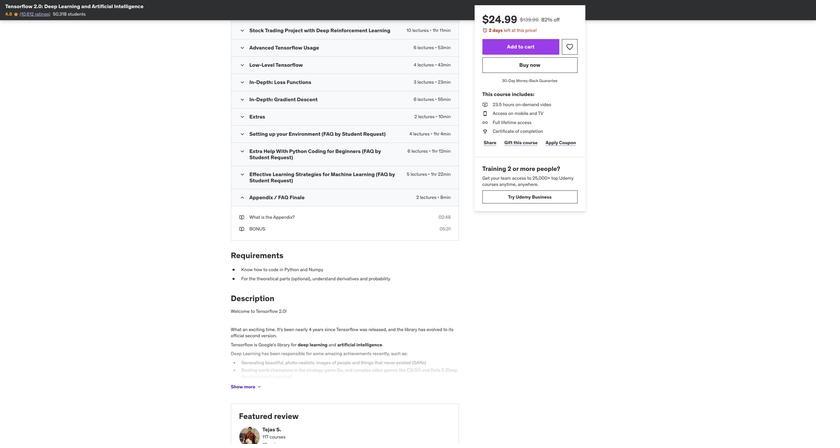 Task type: describe. For each thing, give the bounding box(es) containing it.
this
[[483, 91, 493, 98]]

student inside extra help with python coding for beginners (faq by student request)
[[250, 154, 270, 161]]

1 vertical spatial deep
[[317, 27, 330, 33]]

extra
[[250, 148, 263, 154]]

0 vertical spatial request)
[[364, 131, 386, 137]]

0 horizontal spatial udemy
[[516, 194, 531, 200]]

alarm image
[[483, 28, 488, 33]]

0 vertical spatial been
[[284, 327, 295, 333]]

access inside training 2 or more people? get your team access to 25,000+ top udemy courses anytime, anywhere.
[[513, 175, 527, 181]]

low-
[[250, 62, 262, 68]]

and up amazing
[[329, 342, 337, 348]]

small image for extras
[[239, 114, 246, 120]]

lifetime
[[502, 120, 517, 125]]

cs:go
[[407, 368, 421, 374]]

2 for 2 lectures • 8min
[[417, 195, 419, 201]]

small image for appendix / faq finale
[[239, 195, 246, 201]]

lectures for appendix / faq finale
[[420, 195, 437, 201]]

1 horizontal spatial course
[[523, 140, 538, 146]]

learning right effective
[[273, 171, 295, 178]]

23.5 hours on-demand video
[[493, 102, 552, 107]]

completion
[[521, 129, 544, 134]]

0 horizontal spatial been
[[270, 351, 281, 357]]

(gans)
[[412, 360, 427, 366]]

and left probability
[[360, 276, 368, 282]]

level
[[262, 62, 275, 68]]

0 horizontal spatial (faq
[[322, 131, 334, 137]]

• for python
[[429, 148, 431, 154]]

6 for advanced tensorflow usage
[[414, 45, 417, 50]]

intelligence
[[114, 3, 144, 9]]

that
[[375, 360, 383, 366]]

1hr for setting up your environment (faq by student request)
[[434, 131, 440, 137]]

the right for
[[249, 276, 256, 282]]

0 vertical spatial library
[[405, 327, 418, 333]]

effective
[[250, 171, 272, 178]]

request) inside effective learning strategies for machine learning (faq by student request)
[[271, 177, 293, 184]]

years
[[313, 327, 324, 333]]

students
[[68, 11, 86, 17]]

xsmall image inside show more button
[[257, 385, 262, 390]]

1 horizontal spatial is
[[261, 215, 265, 221]]

like
[[399, 368, 406, 374]]

• left 10min
[[436, 114, 438, 120]]

dota
[[431, 368, 441, 374]]

6 for in-depth: gradient descent
[[414, 96, 417, 102]]

tensorflow down official
[[231, 342, 253, 348]]

featured review
[[239, 412, 299, 422]]

wishlist image
[[566, 43, 574, 51]]

in inside what an exciting time. it's been nearly 4 years since tensorflow was released, and the library has evolved to its official second version. tensorflow is google's library for deep learning and artificial intelligence . deep learning has been responsible for some amazing achievements recently, such as: generating beautiful, photo-realistic images of people and things that never existed (gans) beating world champions in the strategy game go, and complex video games like cs:go and dota 2 (deep reinforcement learning)
[[294, 368, 298, 374]]

demand
[[523, 102, 540, 107]]

exciting
[[249, 327, 265, 333]]

apply
[[546, 140, 559, 146]]

how
[[254, 267, 263, 273]]

up
[[269, 131, 276, 137]]

• left 53min
[[435, 45, 437, 50]]

official
[[231, 333, 244, 339]]

depth: for loss
[[256, 79, 273, 85]]

lectures for effective learning strategies for machine learning (faq by student request)
[[411, 172, 427, 177]]

beginners
[[336, 148, 361, 154]]

now
[[530, 62, 541, 68]]

show more
[[231, 384, 256, 390]]

4 for low-level tensorflow
[[414, 62, 417, 68]]

in-depth: loss functions
[[250, 79, 312, 85]]

4min
[[441, 131, 451, 137]]

featured
[[239, 412, 273, 422]]

1hr for stock trading project with deep reinforcement learning
[[433, 27, 439, 33]]

(faq inside effective learning strategies for machine learning (faq by student request)
[[376, 171, 388, 178]]

0 horizontal spatial deep
[[44, 3, 57, 9]]

deep inside what an exciting time. it's been nearly 4 years since tensorflow was released, and the library has evolved to its official second version. tensorflow is google's library for deep learning and artificial intelligence . deep learning has been responsible for some amazing achievements recently, such as: generating beautiful, photo-realistic images of people and things that never existed (gans) beating world champions in the strategy game go, and complex video games like cs:go and dota 2 (deep reinforcement learning)
[[231, 351, 242, 357]]

or
[[513, 165, 519, 173]]

xsmall image left "bonus"
[[239, 226, 244, 233]]

0 vertical spatial xsmall image
[[483, 111, 488, 117]]

project
[[285, 27, 303, 33]]

for up responsible
[[291, 342, 297, 348]]

55min
[[438, 96, 451, 102]]

0 vertical spatial your
[[277, 131, 288, 137]]

tv
[[539, 111, 544, 116]]

• for descent
[[436, 96, 437, 102]]

courses inside training 2 or more people? get your team access to 25,000+ top udemy courses anytime, anywhere.
[[483, 182, 499, 188]]

• left 43min
[[435, 62, 437, 68]]

50,318 students
[[53, 11, 86, 17]]

30-day money-back guarantee
[[503, 78, 558, 83]]

finale
[[290, 194, 305, 201]]

its
[[449, 327, 454, 333]]

on
[[509, 111, 514, 116]]

6 lectures • 53min
[[414, 45, 451, 50]]

top
[[552, 175, 559, 181]]

artificial
[[92, 3, 113, 9]]

and left dota
[[422, 368, 430, 374]]

to inside training 2 or more people? get your team access to 25,000+ top udemy courses anytime, anywhere.
[[528, 175, 532, 181]]

in- for in-depth: gradient descent
[[250, 96, 256, 103]]

0 vertical spatial access
[[518, 120, 532, 125]]

evolved
[[427, 327, 443, 333]]

10
[[407, 27, 412, 33]]

0 horizontal spatial has
[[262, 351, 269, 357]]

people
[[337, 360, 351, 366]]

02:48
[[439, 215, 451, 221]]

to right the welcome
[[251, 309, 255, 315]]

by inside effective learning strategies for machine learning (faq by student request)
[[389, 171, 395, 178]]

team
[[501, 175, 511, 181]]

small image for setting up your environment (faq by student request)
[[239, 131, 246, 137]]

0 horizontal spatial in
[[280, 267, 284, 273]]

lectures for stock trading project with deep reinforcement learning
[[413, 27, 429, 33]]

learning)
[[273, 374, 292, 380]]

parts
[[280, 276, 290, 282]]

4 lectures • 43min
[[414, 62, 451, 68]]

2.0!
[[279, 309, 287, 315]]

what for what an exciting time. it's been nearly 4 years since tensorflow was released, and the library has evolved to its official second version. tensorflow is google's library for deep learning and artificial intelligence . deep learning has been responsible for some amazing achievements recently, such as: generating beautiful, photo-realistic images of people and things that never existed (gans) beating world champions in the strategy game go, and complex video games like cs:go and dota 2 (deep reinforcement learning)
[[231, 327, 242, 333]]

3
[[414, 79, 417, 85]]

request) inside extra help with python coding for beginners (faq by student request)
[[271, 154, 293, 161]]

world
[[259, 368, 270, 374]]

and right go,
[[345, 368, 353, 374]]

help
[[264, 148, 275, 154]]

the right released,
[[397, 327, 404, 333]]

code
[[269, 267, 279, 273]]

version.
[[261, 333, 277, 339]]

student inside effective learning strategies for machine learning (faq by student request)
[[250, 177, 270, 184]]

0 horizontal spatial library
[[277, 342, 290, 348]]

courses inside tejas s. 117 courses
[[270, 435, 286, 441]]

small image for advanced tensorflow usage
[[239, 45, 246, 51]]

time. it's
[[266, 327, 283, 333]]

small image for effective learning strategies for machine learning (faq by student request)
[[239, 172, 246, 178]]

• for finale
[[438, 195, 440, 201]]

full
[[493, 120, 500, 125]]

your inside training 2 or more people? get your team access to 25,000+ top udemy courses anytime, anywhere.
[[491, 175, 500, 181]]

review
[[274, 412, 299, 422]]

training 2 or more people? get your team access to 25,000+ top udemy courses anytime, anywhere.
[[483, 165, 574, 188]]

the down realistic
[[299, 368, 306, 374]]

22min
[[438, 172, 451, 177]]

some
[[313, 351, 324, 357]]

with
[[304, 27, 315, 33]]

certificate of completion
[[493, 129, 544, 134]]

certificate
[[493, 129, 515, 134]]

know
[[241, 267, 253, 273]]

tejas s. 117 courses
[[263, 427, 286, 441]]

(10,612
[[20, 11, 34, 17]]

learning left 10
[[369, 27, 391, 33]]

add to cart
[[507, 43, 535, 50]]

requirements
[[231, 251, 284, 261]]

0 vertical spatial by
[[335, 131, 341, 137]]

for up realistic
[[306, 351, 312, 357]]

welcome to tensorflow 2.0!
[[231, 309, 287, 315]]

since
[[325, 327, 336, 333]]

tensorflow left 2.0!
[[256, 309, 278, 315]]

setting
[[250, 131, 268, 137]]

trading
[[265, 27, 284, 33]]

numpy
[[309, 267, 324, 273]]

xsmall image for certificate
[[483, 129, 488, 135]]

includes:
[[512, 91, 535, 98]]

faq
[[278, 194, 289, 201]]

0 vertical spatial reinforcement
[[331, 27, 368, 33]]

usage
[[304, 44, 319, 51]]

0 vertical spatial this
[[517, 27, 525, 33]]

reinforcement inside what an exciting time. it's been nearly 4 years since tensorflow was released, and the library has evolved to its official second version. tensorflow is google's library for deep learning and artificial intelligence . deep learning has been responsible for some amazing achievements recently, such as: generating beautiful, photo-realistic images of people and things that never existed (gans) beating world champions in the strategy game go, and complex video games like cs:go and dota 2 (deep reinforcement learning)
[[241, 374, 272, 380]]

setting up your environment (faq by student request)
[[250, 131, 386, 137]]

more inside training 2 or more people? get your team access to 25,000+ top udemy courses anytime, anywhere.
[[521, 165, 536, 173]]

0 vertical spatial student
[[342, 131, 362, 137]]

xsmall image for know
[[231, 267, 236, 274]]

• for for
[[429, 172, 430, 177]]

strategies
[[296, 171, 322, 178]]

get
[[483, 175, 490, 181]]

business
[[532, 194, 552, 200]]

2 inside training 2 or more people? get your team access to 25,000+ top udemy courses anytime, anywhere.
[[508, 165, 512, 173]]



Task type: vqa. For each thing, say whether or not it's contained in the screenshot.
the bottom Summarise
no



Task type: locate. For each thing, give the bounding box(es) containing it.
1 vertical spatial 6
[[414, 96, 417, 102]]

(faq inside extra help with python coding for beginners (faq by student request)
[[362, 148, 374, 154]]

and up (optional),
[[300, 267, 308, 273]]

1 vertical spatial python
[[285, 267, 299, 273]]

deep up ratings)
[[44, 3, 57, 9]]

0 vertical spatial 4
[[414, 62, 417, 68]]

0 horizontal spatial of
[[332, 360, 336, 366]]

2 for 2 lectures • 10min
[[415, 114, 417, 120]]

lectures right the 3 at the top of page
[[418, 79, 434, 85]]

access
[[493, 111, 508, 116]]

2 vertical spatial (faq
[[376, 171, 388, 178]]

2 horizontal spatial 4
[[414, 62, 417, 68]]

5 small image from the top
[[239, 148, 246, 155]]

and right released,
[[389, 327, 396, 333]]

images
[[316, 360, 331, 366]]

1hr for extra help with python coding for beginners (faq by student request)
[[432, 148, 438, 154]]

23.5
[[493, 102, 502, 107]]

05:31
[[440, 226, 451, 232]]

ratings)
[[35, 11, 50, 17]]

(deep
[[446, 368, 458, 374]]

0 vertical spatial has
[[419, 327, 426, 333]]

• for functions
[[435, 79, 437, 85]]

1 horizontal spatial reinforcement
[[331, 27, 368, 33]]

0 vertical spatial 6
[[414, 45, 417, 50]]

show
[[231, 384, 243, 390]]

small image
[[239, 45, 246, 51], [239, 79, 246, 86], [239, 96, 246, 103]]

2 vertical spatial 6
[[408, 148, 411, 154]]

more right or
[[521, 165, 536, 173]]

tensorflow
[[5, 3, 33, 9], [275, 44, 303, 51], [276, 62, 303, 68], [256, 309, 278, 315], [337, 327, 359, 333], [231, 342, 253, 348]]

53min
[[438, 45, 451, 50]]

(faq right beginners
[[362, 148, 374, 154]]

coding
[[308, 148, 326, 154]]

to left cart
[[519, 43, 524, 50]]

low-level tensorflow
[[250, 62, 303, 68]]

0 vertical spatial depth:
[[256, 79, 273, 85]]

1 vertical spatial courses
[[270, 435, 286, 441]]

lectures right 5
[[411, 172, 427, 177]]

1 vertical spatial in-
[[250, 96, 256, 103]]

learning inside what an exciting time. it's been nearly 4 years since tensorflow was released, and the library has evolved to its official second version. tensorflow is google's library for deep learning and artificial intelligence . deep learning has been responsible for some amazing achievements recently, such as: generating beautiful, photo-realistic images of people and things that never existed (gans) beating world champions in the strategy game go, and complex video games like cs:go and dota 2 (deep reinforcement learning)
[[243, 351, 261, 357]]

1hr left 22min
[[431, 172, 437, 177]]

video up tv
[[541, 102, 552, 107]]

for right coding
[[327, 148, 334, 154]]

1 horizontal spatial video
[[541, 102, 552, 107]]

this right at on the right top
[[517, 27, 525, 33]]

1 vertical spatial small image
[[239, 79, 246, 86]]

6 small image from the top
[[239, 172, 246, 178]]

python
[[289, 148, 307, 154], [285, 267, 299, 273]]

1 horizontal spatial been
[[284, 327, 295, 333]]

to inside what an exciting time. it's been nearly 4 years since tensorflow was released, and the library has evolved to its official second version. tensorflow is google's library for deep learning and artificial intelligence . deep learning has been responsible for some amazing achievements recently, such as: generating beautiful, photo-realistic images of people and things that never existed (gans) beating world champions in the strategy game go, and complex video games like cs:go and dota 2 (deep reinforcement learning)
[[444, 327, 448, 333]]

0 horizontal spatial 4
[[309, 327, 312, 333]]

2 horizontal spatial (faq
[[376, 171, 388, 178]]

small image for in-depth: loss functions
[[239, 79, 246, 86]]

game
[[325, 368, 336, 374]]

days
[[493, 27, 503, 33]]

lectures for extras
[[419, 114, 435, 120]]

what an exciting time. it's been nearly 4 years since tensorflow was released, and the library has evolved to its official second version. tensorflow is google's library for deep learning and artificial intelligence . deep learning has been responsible for some amazing achievements recently, such as: generating beautiful, photo-realistic images of people and things that never existed (gans) beating world champions in the strategy game go, and complex video games like cs:go and dota 2 (deep reinforcement learning)
[[231, 327, 458, 380]]

0 vertical spatial more
[[521, 165, 536, 173]]

for left the machine
[[323, 171, 330, 178]]

xsmall image for for
[[231, 276, 236, 283]]

video down that
[[372, 368, 383, 374]]

courses down s. in the bottom left of the page
[[270, 435, 286, 441]]

1 in- from the top
[[250, 79, 256, 85]]

0 vertical spatial small image
[[239, 45, 246, 51]]

lectures left 8min
[[420, 195, 437, 201]]

12min
[[439, 148, 451, 154]]

lectures for in-depth: gradient descent
[[418, 96, 434, 102]]

course down completion
[[523, 140, 538, 146]]

more inside button
[[244, 384, 256, 390]]

gradient
[[274, 96, 296, 103]]

1 horizontal spatial your
[[491, 175, 500, 181]]

try udemy business link
[[483, 191, 578, 204]]

understand
[[313, 276, 336, 282]]

access down mobile on the right of page
[[518, 120, 532, 125]]

1 horizontal spatial udemy
[[560, 175, 574, 181]]

1 horizontal spatial deep
[[231, 351, 242, 357]]

for inside extra help with python coding for beginners (faq by student request)
[[327, 148, 334, 154]]

• left 4min
[[431, 131, 433, 137]]

for inside effective learning strategies for machine learning (faq by student request)
[[323, 171, 330, 178]]

deep
[[298, 342, 309, 348]]

2 for 2 days left at this price!
[[489, 27, 492, 33]]

what
[[250, 215, 260, 221], [231, 327, 242, 333]]

library up responsible
[[277, 342, 290, 348]]

your right up
[[277, 131, 288, 137]]

small image
[[239, 27, 246, 34], [239, 62, 246, 68], [239, 114, 246, 120], [239, 131, 246, 137], [239, 148, 246, 155], [239, 172, 246, 178], [239, 195, 246, 201]]

beautiful,
[[265, 360, 285, 366]]

small image left extra
[[239, 148, 246, 155]]

1 vertical spatial library
[[277, 342, 290, 348]]

1 horizontal spatial by
[[375, 148, 381, 154]]

library left evolved
[[405, 327, 418, 333]]

learning
[[58, 3, 80, 9], [369, 27, 391, 33], [273, 171, 295, 178], [353, 171, 375, 178], [243, 351, 261, 357]]

to
[[519, 43, 524, 50], [528, 175, 532, 181], [264, 267, 268, 273], [251, 309, 255, 315], [444, 327, 448, 333]]

small image left extras
[[239, 114, 246, 120]]

appendix / faq finale
[[250, 194, 305, 201]]

0 vertical spatial of
[[516, 129, 520, 134]]

for the theoretical parts (optional), understand derivatives and probability
[[241, 276, 391, 282]]

1hr left 12min
[[432, 148, 438, 154]]

6
[[414, 45, 417, 50], [414, 96, 417, 102], [408, 148, 411, 154]]

1 horizontal spatial (faq
[[362, 148, 374, 154]]

small image for low-level tensorflow
[[239, 62, 246, 68]]

43min
[[438, 62, 451, 68]]

add to cart button
[[483, 39, 560, 55]]

2 right dota
[[442, 368, 445, 374]]

1 horizontal spatial 4
[[410, 131, 413, 137]]

0 horizontal spatial more
[[244, 384, 256, 390]]

student up beginners
[[342, 131, 362, 137]]

1 vertical spatial udemy
[[516, 194, 531, 200]]

0 vertical spatial in
[[280, 267, 284, 273]]

small image for stock trading project with deep reinforcement learning
[[239, 27, 246, 34]]

deep
[[44, 3, 57, 9], [317, 27, 330, 33], [231, 351, 242, 357]]

this right the gift
[[514, 140, 522, 146]]

student up effective
[[250, 154, 270, 161]]

50,318
[[53, 11, 67, 17]]

1 vertical spatial reinforcement
[[241, 374, 272, 380]]

by
[[335, 131, 341, 137], [375, 148, 381, 154], [389, 171, 395, 178]]

tensorflow 2.0: deep learning and artificial intelligence
[[5, 3, 144, 9]]

4 small image from the top
[[239, 131, 246, 137]]

7 small image from the top
[[239, 195, 246, 201]]

of down 'full lifetime access'
[[516, 129, 520, 134]]

2 down 5 lectures • 1hr 22min
[[417, 195, 419, 201]]

tensorflow down project
[[275, 44, 303, 51]]

0 vertical spatial what
[[250, 215, 260, 221]]

by up beginners
[[335, 131, 341, 137]]

2 right alarm image
[[489, 27, 492, 33]]

by right beginners
[[375, 148, 381, 154]]

realistic
[[299, 360, 315, 366]]

courses down get
[[483, 182, 499, 188]]

lectures right 10
[[413, 27, 429, 33]]

1 horizontal spatial more
[[521, 165, 536, 173]]

know how to code in python and numpy
[[241, 267, 324, 273]]

0 horizontal spatial what
[[231, 327, 242, 333]]

4 left years
[[309, 327, 312, 333]]

4
[[414, 62, 417, 68], [410, 131, 413, 137], [309, 327, 312, 333]]

xsmall image left access
[[483, 111, 488, 117]]

small image left "appendix"
[[239, 195, 246, 201]]

(faq up coding
[[322, 131, 334, 137]]

show more button
[[231, 381, 262, 394]]

video inside what an exciting time. it's been nearly 4 years since tensorflow was released, and the library has evolved to its official second version. tensorflow is google's library for deep learning and artificial intelligence . deep learning has been responsible for some amazing achievements recently, such as: generating beautiful, photo-realistic images of people and things that never existed (gans) beating world champions in the strategy game go, and complex video games like cs:go and dota 2 (deep reinforcement learning)
[[372, 368, 383, 374]]

2 vertical spatial student
[[250, 177, 270, 184]]

depth:
[[256, 79, 273, 85], [256, 96, 273, 103]]

2 vertical spatial request)
[[271, 177, 293, 184]]

anywhere.
[[518, 182, 539, 188]]

1 horizontal spatial in
[[294, 368, 298, 374]]

udemy right the try
[[516, 194, 531, 200]]

try udemy business
[[509, 194, 552, 200]]

what inside what an exciting time. it's been nearly 4 years since tensorflow was released, and the library has evolved to its official second version. tensorflow is google's library for deep learning and artificial intelligence . deep learning has been responsible for some amazing achievements recently, such as: generating beautiful, photo-realistic images of people and things that never existed (gans) beating world champions in the strategy game go, and complex video games like cs:go and dota 2 (deep reinforcement learning)
[[231, 327, 242, 333]]

add
[[507, 43, 518, 50]]

1 vertical spatial student
[[250, 154, 270, 161]]

$24.99 $139.99 82% off
[[483, 13, 560, 26]]

what up official
[[231, 327, 242, 333]]

1 vertical spatial been
[[270, 351, 281, 357]]

what up "bonus"
[[250, 215, 260, 221]]

2 vertical spatial deep
[[231, 351, 242, 357]]

xsmall image for full
[[483, 120, 488, 126]]

0 vertical spatial udemy
[[560, 175, 574, 181]]

1 horizontal spatial has
[[419, 327, 426, 333]]

• for with
[[430, 27, 432, 33]]

course up 23.5
[[494, 91, 511, 98]]

xsmall image left what is the appendix? on the top of the page
[[239, 215, 244, 221]]

1 vertical spatial video
[[372, 368, 383, 374]]

(optional),
[[292, 276, 312, 282]]

in down photo-
[[294, 368, 298, 374]]

82%
[[542, 16, 553, 23]]

1 vertical spatial course
[[523, 140, 538, 146]]

0 vertical spatial python
[[289, 148, 307, 154]]

lectures for extra help with python coding for beginners (faq by student request)
[[412, 148, 428, 154]]

2 vertical spatial 4
[[309, 327, 312, 333]]

1 vertical spatial what
[[231, 327, 242, 333]]

1 vertical spatial xsmall image
[[257, 385, 262, 390]]

1 small image from the top
[[239, 27, 246, 34]]

small image for extra help with python coding for beginners (faq by student request)
[[239, 148, 246, 155]]

3 small image from the top
[[239, 96, 246, 103]]

effective learning strategies for machine learning (faq by student request)
[[250, 171, 395, 184]]

more right show
[[244, 384, 256, 390]]

is down second
[[254, 342, 258, 348]]

xsmall image
[[483, 111, 488, 117], [257, 385, 262, 390]]

0 vertical spatial (faq
[[322, 131, 334, 137]]

full lifetime access
[[493, 120, 532, 125]]

training
[[483, 165, 507, 173]]

depth: for gradient
[[256, 96, 273, 103]]

2 vertical spatial by
[[389, 171, 395, 178]]

lectures down 6 lectures • 53min
[[418, 62, 434, 68]]

1 vertical spatial of
[[332, 360, 336, 366]]

and up students
[[81, 3, 91, 9]]

4 for setting up your environment (faq by student request)
[[410, 131, 413, 137]]

lectures for setting up your environment (faq by student request)
[[414, 131, 430, 137]]

0 vertical spatial in-
[[250, 79, 256, 85]]

buy now button
[[483, 57, 578, 73]]

0 horizontal spatial course
[[494, 91, 511, 98]]

1 horizontal spatial xsmall image
[[483, 111, 488, 117]]

xsmall image down this
[[483, 102, 488, 108]]

what for what is the appendix?
[[250, 215, 260, 221]]

1 vertical spatial by
[[375, 148, 381, 154]]

lectures for low-level tensorflow
[[418, 62, 434, 68]]

day
[[509, 78, 516, 83]]

1hr left 11min at the top right
[[433, 27, 439, 33]]

2 horizontal spatial by
[[389, 171, 395, 178]]

1 vertical spatial is
[[254, 342, 258, 348]]

tensorflow down advanced tensorflow usage
[[276, 62, 303, 68]]

2 horizontal spatial deep
[[317, 27, 330, 33]]

lectures down 3 lectures • 23min
[[418, 96, 434, 102]]

such
[[391, 351, 401, 357]]

and left tv
[[530, 111, 538, 116]]

is inside what an exciting time. it's been nearly 4 years since tensorflow was released, and the library has evolved to its official second version. tensorflow is google's library for deep learning and artificial intelligence . deep learning has been responsible for some amazing achievements recently, such as: generating beautiful, photo-realistic images of people and things that never existed (gans) beating world champions in the strategy game go, and complex video games like cs:go and dota 2 (deep reinforcement learning)
[[254, 342, 258, 348]]

2 up 4 lectures • 1hr 4min
[[415, 114, 417, 120]]

tensorflow up artificial at the left bottom of the page
[[337, 327, 359, 333]]

try
[[509, 194, 515, 200]]

xsmall image
[[483, 102, 488, 108], [483, 120, 488, 126], [483, 129, 488, 135], [239, 215, 244, 221], [239, 226, 244, 233], [231, 267, 236, 274], [231, 276, 236, 283]]

artificial
[[338, 342, 356, 348]]

0 vertical spatial video
[[541, 102, 552, 107]]

udemy right top
[[560, 175, 574, 181]]

python inside extra help with python coding for beginners (faq by student request)
[[289, 148, 307, 154]]

small image left low-
[[239, 62, 246, 68]]

xsmall image left full
[[483, 120, 488, 126]]

intelligence
[[357, 342, 382, 348]]

1 vertical spatial 4
[[410, 131, 413, 137]]

in right code
[[280, 267, 284, 273]]

0 horizontal spatial your
[[277, 131, 288, 137]]

as:
[[402, 351, 408, 357]]

lectures for advanced tensorflow usage
[[418, 45, 434, 50]]

gift
[[505, 140, 513, 146]]

1 vertical spatial access
[[513, 175, 527, 181]]

2 vertical spatial small image
[[239, 96, 246, 103]]

1hr for effective learning strategies for machine learning (faq by student request)
[[431, 172, 437, 177]]

.
[[382, 342, 384, 348]]

champions
[[271, 368, 293, 374]]

0 vertical spatial courses
[[483, 182, 499, 188]]

of inside what an exciting time. it's been nearly 4 years since tensorflow was released, and the library has evolved to its official second version. tensorflow is google's library for deep learning and artificial intelligence . deep learning has been responsible for some amazing achievements recently, such as: generating beautiful, photo-realistic images of people and things that never existed (gans) beating world champions in the strategy game go, and complex video games like cs:go and dota 2 (deep reinforcement learning)
[[332, 360, 336, 366]]

been
[[284, 327, 295, 333], [270, 351, 281, 357]]

xsmall image left know
[[231, 267, 236, 274]]

been left nearly
[[284, 327, 295, 333]]

1 vertical spatial has
[[262, 351, 269, 357]]

in- for in-depth: loss functions
[[250, 79, 256, 85]]

• left 8min
[[438, 195, 440, 201]]

advanced
[[250, 44, 274, 51]]

1 vertical spatial request)
[[271, 154, 293, 161]]

4 inside what an exciting time. it's been nearly 4 years since tensorflow was released, and the library has evolved to its official second version. tensorflow is google's library for deep learning and artificial intelligence . deep learning has been responsible for some amazing achievements recently, such as: generating beautiful, photo-realistic images of people and things that never existed (gans) beating world champions in the strategy game go, and complex video games like cs:go and dota 2 (deep reinforcement learning)
[[309, 327, 312, 333]]

1 horizontal spatial courses
[[483, 182, 499, 188]]

1 small image from the top
[[239, 45, 246, 51]]

probability
[[369, 276, 391, 282]]

0 horizontal spatial is
[[254, 342, 258, 348]]

• left 22min
[[429, 172, 430, 177]]

lectures down 10 lectures • 1hr 11min
[[418, 45, 434, 50]]

2 inside what an exciting time. it's been nearly 4 years since tensorflow was released, and the library has evolved to its official second version. tensorflow is google's library for deep learning and artificial intelligence . deep learning has been responsible for some amazing achievements recently, such as: generating beautiful, photo-realistic images of people and things that never existed (gans) beating world champions in the strategy game go, and complex video games like cs:go and dota 2 (deep reinforcement learning)
[[442, 368, 445, 374]]

2 in- from the top
[[250, 96, 256, 103]]

learning right the machine
[[353, 171, 375, 178]]

lectures for in-depth: loss functions
[[418, 79, 434, 85]]

4 up 6 lectures • 1hr 12min
[[410, 131, 413, 137]]

tensorflow up (10,612 at left
[[5, 3, 33, 9]]

3 lectures • 23min
[[414, 79, 451, 85]]

0 horizontal spatial by
[[335, 131, 341, 137]]

xsmall image right the show more at the left bottom
[[257, 385, 262, 390]]

0 horizontal spatial reinforcement
[[241, 374, 272, 380]]

stock trading project with deep reinforcement learning
[[250, 27, 391, 33]]

6 for extra help with python coding for beginners (faq by student request)
[[408, 148, 411, 154]]

games
[[384, 368, 398, 374]]

• left 11min at the top right
[[430, 27, 432, 33]]

$24.99
[[483, 13, 518, 26]]

1 depth: from the top
[[256, 79, 273, 85]]

gift this course link
[[503, 136, 540, 149]]

0 horizontal spatial courses
[[270, 435, 286, 441]]

lectures down 4 lectures • 1hr 4min
[[412, 148, 428, 154]]

2 small image from the top
[[239, 62, 246, 68]]

0 horizontal spatial xsmall image
[[257, 385, 262, 390]]

depth: left loss
[[256, 79, 273, 85]]

xsmall image left for
[[231, 276, 236, 283]]

and down achievements
[[352, 360, 360, 366]]

2 depth: from the top
[[256, 96, 273, 103]]

achievements
[[344, 351, 372, 357]]

1 horizontal spatial what
[[250, 215, 260, 221]]

depth: up extras
[[256, 96, 273, 103]]

small image left effective
[[239, 172, 246, 178]]

anytime,
[[500, 182, 517, 188]]

6 down the 3 at the top of page
[[414, 96, 417, 102]]

udemy inside training 2 or more people? get your team access to 25,000+ top udemy courses anytime, anywhere.
[[560, 175, 574, 181]]

lectures up 4 lectures • 1hr 4min
[[419, 114, 435, 120]]

appendix
[[250, 194, 273, 201]]

to right how
[[264, 267, 268, 273]]

description
[[231, 294, 275, 304]]

0 horizontal spatial video
[[372, 368, 383, 374]]

in-depth: gradient descent
[[250, 96, 318, 103]]

2 small image from the top
[[239, 79, 246, 86]]

small image for in-depth: gradient descent
[[239, 96, 246, 103]]

0 vertical spatial is
[[261, 215, 265, 221]]

learning up 'generating' at left bottom
[[243, 351, 261, 357]]

google's
[[259, 342, 276, 348]]

(10,612 ratings)
[[20, 11, 50, 17]]

to up anywhere.
[[528, 175, 532, 181]]

tejas suvarna image
[[239, 427, 260, 445]]

library
[[405, 327, 418, 333], [277, 342, 290, 348]]

6 lectures • 1hr 12min
[[408, 148, 451, 154]]

5
[[407, 172, 410, 177]]

30-
[[503, 78, 509, 83]]

deep right the with
[[317, 27, 330, 33]]

1 vertical spatial (faq
[[362, 148, 374, 154]]

4.6
[[5, 11, 12, 17]]

recently,
[[373, 351, 390, 357]]

by inside extra help with python coding for beginners (faq by student request)
[[375, 148, 381, 154]]

6 down 10 lectures • 1hr 11min
[[414, 45, 417, 50]]

3 small image from the top
[[239, 114, 246, 120]]

1 horizontal spatial of
[[516, 129, 520, 134]]

to inside button
[[519, 43, 524, 50]]

learning up 50,318 students
[[58, 3, 80, 9]]

small image left setting
[[239, 131, 246, 137]]

xsmall image for 23.5
[[483, 102, 488, 108]]

has
[[419, 327, 426, 333], [262, 351, 269, 357]]

1 vertical spatial this
[[514, 140, 522, 146]]

1 vertical spatial more
[[244, 384, 256, 390]]

0 vertical spatial deep
[[44, 3, 57, 9]]

s.
[[277, 427, 282, 433]]

• for environment
[[431, 131, 433, 137]]

the left appendix?
[[266, 215, 273, 221]]

left
[[504, 27, 511, 33]]



